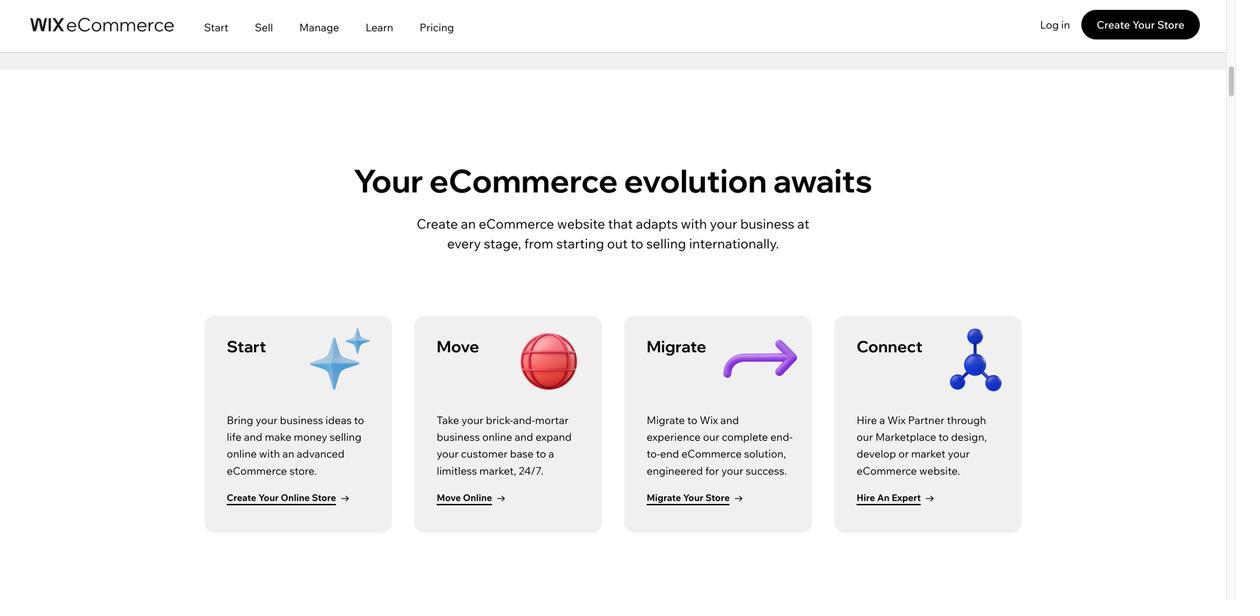 Task type: describe. For each thing, give the bounding box(es) containing it.
adapts
[[636, 216, 678, 232]]

connected molecule lines image
[[927, 326, 1012, 405]]

business inside create an ecommerce website that adapts with your business at every stage, from starting out to selling internationally.
[[741, 216, 795, 232]]

and inside bring your business ideas to life and make money selling online with an advanced ecommerce store.
[[244, 431, 262, 444]]

and inside migrate to wix and experience our complete end- to-end ecommerce solution, engineered for your success.
[[721, 414, 739, 427]]

online inside take your brick-and-mortar business online and expand your customer base to a limitless market, 24/7.
[[482, 428, 512, 441]]

ecommerce inside bring your business ideas to life and make money selling online with an advanced ecommerce store.
[[227, 464, 287, 477]]

selling inside bring your business ideas to life and make money selling online with an advanced ecommerce store.
[[330, 431, 362, 444]]

move list item
[[415, 314, 602, 530]]

your inside migrate to wix and experience our complete end- to-end ecommerce solution, engineered for your success.
[[722, 464, 744, 477]]

base
[[510, 445, 534, 458]]

your for migrate your store
[[683, 492, 704, 503]]

log in link
[[1029, 10, 1082, 40]]

develop
[[857, 447, 896, 461]]

to inside bring your business ideas to life and make money selling online with an advanced ecommerce store.
[[354, 414, 364, 427]]

to inside take your brick-and-mortar business online and expand your customer base to a limitless market, 24/7.
[[536, 445, 546, 458]]

an inside bring your business ideas to life and make money selling online with an advanced ecommerce store.
[[282, 447, 294, 461]]

24/7.
[[519, 462, 544, 475]]

list containing start
[[12, 305, 1215, 533]]

pricing link
[[407, 2, 467, 53]]

log
[[1040, 18, 1059, 31]]

migrate your store
[[647, 492, 730, 503]]

limitless
[[437, 462, 477, 475]]

end
[[660, 447, 679, 461]]

stage,
[[484, 235, 521, 252]]

0 vertical spatial start
[[204, 21, 229, 34]]

that
[[608, 216, 633, 232]]

migrate for migrate your store
[[647, 492, 681, 503]]

your for create your store
[[1133, 18, 1155, 31]]

hire an expert
[[857, 492, 921, 503]]

complete
[[722, 431, 768, 444]]

move online link
[[416, 314, 597, 524]]

store for create your store
[[1158, 18, 1185, 31]]

ecommerce inside hire a wix partner through our marketplace to design, develop or market your ecommerce website.
[[857, 464, 917, 477]]

life
[[227, 431, 242, 444]]

our for connect
[[857, 431, 873, 444]]

sell
[[255, 21, 273, 34]]

business inside take your brick-and-mortar business online and expand your customer base to a limitless market, 24/7.
[[437, 428, 480, 441]]

website.
[[920, 464, 960, 477]]

a globe icon image
[[505, 322, 594, 404]]

ideas
[[326, 414, 352, 427]]

awaits
[[773, 161, 873, 200]]

ecommerce inside migrate to wix and experience our complete end- to-end ecommerce solution, engineered for your success.
[[682, 447, 742, 461]]

an inside create an ecommerce website that adapts with your business at every stage, from starting out to selling internationally.
[[461, 216, 476, 232]]

pricing
[[420, 21, 454, 34]]

bring your business ideas to life and make money selling online with an advanced ecommerce store.
[[227, 414, 364, 477]]

an
[[877, 492, 890, 503]]

hire an expert link
[[836, 316, 1017, 527]]

engineered
[[647, 464, 703, 477]]

start inside list item
[[227, 337, 266, 356]]

with inside bring your business ideas to life and make money selling online with an advanced ecommerce store.
[[259, 447, 280, 461]]

two stars image
[[297, 326, 382, 405]]

in
[[1061, 18, 1070, 31]]

ecommerce up from
[[429, 161, 618, 200]]

online inside "create your online store" link
[[281, 492, 310, 503]]

evolution
[[624, 161, 767, 200]]

to inside create an ecommerce website that adapts with your business at every stage, from starting out to selling internationally.
[[631, 235, 643, 252]]

store.
[[289, 464, 317, 477]]

solution,
[[744, 447, 786, 461]]

migrate for migrate to wix and experience our complete end- to-end ecommerce solution, engineered for your success.
[[647, 414, 685, 427]]

from
[[524, 235, 553, 252]]

and inside take your brick-and-mortar business online and expand your customer base to a limitless market, 24/7.
[[515, 428, 533, 441]]

hire for hire a wix partner through our marketplace to design, develop or market your ecommerce website.
[[857, 414, 877, 427]]

arrow right image
[[717, 326, 802, 405]]

create for create an ecommerce website that adapts with your business at every stage, from starting out to selling internationally.
[[417, 216, 458, 232]]

design,
[[951, 431, 987, 444]]

through
[[947, 414, 986, 427]]



Task type: locate. For each thing, give the bounding box(es) containing it.
0 vertical spatial hire
[[857, 414, 877, 427]]

log in
[[1040, 18, 1070, 31]]

and-
[[513, 411, 535, 424]]

with inside create an ecommerce website that adapts with your business at every stage, from starting out to selling internationally.
[[681, 216, 707, 232]]

1 horizontal spatial create
[[417, 216, 458, 232]]

1 horizontal spatial selling
[[646, 235, 686, 252]]

store
[[1158, 18, 1185, 31], [312, 492, 336, 503], [706, 492, 730, 503]]

ecommerce inside create an ecommerce website that adapts with your business at every stage, from starting out to selling internationally.
[[479, 216, 554, 232]]

to right out
[[631, 235, 643, 252]]

1 vertical spatial selling
[[330, 431, 362, 444]]

move for move online
[[437, 489, 461, 501]]

1 vertical spatial hire
[[857, 492, 875, 503]]

store inside start list item
[[312, 492, 336, 503]]

1 vertical spatial start
[[227, 337, 266, 356]]

1 horizontal spatial an
[[461, 216, 476, 232]]

your right for
[[722, 464, 744, 477]]

0 vertical spatial selling
[[646, 235, 686, 252]]

0 vertical spatial online
[[482, 428, 512, 441]]

2 horizontal spatial and
[[721, 414, 739, 427]]

online inside move online link
[[463, 489, 492, 501]]

and down and-
[[515, 428, 533, 441]]

your ecommerce evolution awaits
[[354, 161, 873, 200]]

selling down adapts
[[646, 235, 686, 252]]

1 horizontal spatial and
[[515, 428, 533, 441]]

a down the expand
[[548, 445, 554, 458]]

your up limitless
[[437, 445, 459, 458]]

0 vertical spatial an
[[461, 216, 476, 232]]

0 horizontal spatial and
[[244, 431, 262, 444]]

money
[[294, 431, 327, 444]]

your inside create an ecommerce website that adapts with your business at every stage, from starting out to selling internationally.
[[710, 216, 738, 232]]

to right ideas
[[354, 414, 364, 427]]

ecommerce
[[429, 161, 618, 200], [479, 216, 554, 232], [682, 447, 742, 461], [227, 464, 287, 477], [857, 464, 917, 477]]

start list item
[[204, 316, 392, 533]]

0 horizontal spatial our
[[703, 431, 720, 444]]

list
[[12, 305, 1215, 533]]

hire inside hire a wix partner through our marketplace to design, develop or market your ecommerce website.
[[857, 414, 877, 427]]

2 our from the left
[[857, 431, 873, 444]]

0 vertical spatial migrate
[[647, 337, 707, 356]]

our left complete
[[703, 431, 720, 444]]

hire
[[857, 414, 877, 427], [857, 492, 875, 503]]

1 vertical spatial online
[[227, 447, 257, 461]]

hire a wix partner through our marketplace to design, develop or market your ecommerce website.
[[857, 414, 987, 477]]

make
[[265, 431, 291, 444]]

at
[[797, 216, 810, 232]]

2 vertical spatial business
[[437, 428, 480, 441]]

your for create your online store
[[258, 492, 279, 503]]

create your store
[[1097, 18, 1185, 31]]

to inside hire a wix partner through our marketplace to design, develop or market your ecommerce website.
[[939, 431, 949, 444]]

for
[[705, 464, 719, 477]]

0 horizontal spatial an
[[282, 447, 294, 461]]

mortar
[[535, 411, 569, 424]]

1 horizontal spatial wix
[[888, 414, 906, 427]]

create right in
[[1097, 18, 1130, 31]]

online inside bring your business ideas to life and make money selling online with an advanced ecommerce store.
[[227, 447, 257, 461]]

an
[[461, 216, 476, 232], [282, 447, 294, 461]]

1 horizontal spatial our
[[857, 431, 873, 444]]

business down take
[[437, 428, 480, 441]]

take
[[437, 411, 459, 424]]

2 horizontal spatial create
[[1097, 18, 1130, 31]]

1 horizontal spatial business
[[437, 428, 480, 441]]

migrate
[[647, 337, 707, 356], [647, 414, 685, 427], [647, 492, 681, 503]]

expert
[[892, 492, 921, 503]]

0 vertical spatial create
[[1097, 18, 1130, 31]]

selling inside create an ecommerce website that adapts with your business at every stage, from starting out to selling internationally.
[[646, 235, 686, 252]]

1 horizontal spatial store
[[706, 492, 730, 503]]

1 horizontal spatial with
[[681, 216, 707, 232]]

business left at
[[741, 216, 795, 232]]

0 vertical spatial move
[[437, 334, 479, 354]]

wix for migrate
[[700, 414, 718, 427]]

with right adapts
[[681, 216, 707, 232]]

your
[[1133, 18, 1155, 31], [354, 161, 423, 200], [258, 492, 279, 503], [683, 492, 704, 503]]

ecommerce up for
[[682, 447, 742, 461]]

1 our from the left
[[703, 431, 720, 444]]

2 move from the top
[[437, 489, 461, 501]]

wix up the marketplace
[[888, 414, 906, 427]]

create down life
[[227, 492, 256, 503]]

hire for hire an expert
[[857, 492, 875, 503]]

move
[[437, 334, 479, 354], [437, 489, 461, 501]]

your up internationally.
[[710, 216, 738, 232]]

create for create your store
[[1097, 18, 1130, 31]]

create your online store link
[[206, 316, 387, 527]]

create your store link
[[1082, 10, 1200, 40]]

create an ecommerce website that adapts with your business at every stage, from starting out to selling internationally.
[[417, 216, 810, 252]]

2 vertical spatial migrate
[[647, 492, 681, 503]]

business up "money"
[[280, 414, 323, 427]]

to right base
[[536, 445, 546, 458]]

store inside migrate list item
[[706, 492, 730, 503]]

2 horizontal spatial business
[[741, 216, 795, 232]]

market
[[911, 447, 946, 461]]

expand
[[536, 428, 572, 441]]

0 horizontal spatial store
[[312, 492, 336, 503]]

every
[[447, 235, 481, 252]]

wix inside migrate to wix and experience our complete end- to-end ecommerce solution, engineered for your success.
[[700, 414, 718, 427]]

wix
[[700, 414, 718, 427], [888, 414, 906, 427]]

connect
[[857, 337, 923, 356]]

a inside hire a wix partner through our marketplace to design, develop or market your ecommerce website.
[[880, 414, 885, 427]]

wix up experience on the right
[[700, 414, 718, 427]]

your right take
[[462, 411, 484, 424]]

create up "every"
[[417, 216, 458, 232]]

ecommerce up create your online store
[[227, 464, 287, 477]]

with
[[681, 216, 707, 232], [259, 447, 280, 461]]

to inside migrate to wix and experience our complete end- to-end ecommerce solution, engineered for your success.
[[687, 414, 698, 427]]

online
[[463, 489, 492, 501], [281, 492, 310, 503]]

wix for connect
[[888, 414, 906, 427]]

create
[[1097, 18, 1130, 31], [417, 216, 458, 232], [227, 492, 256, 503]]

your inside hire a wix partner through our marketplace to design, develop or market your ecommerce website.
[[948, 447, 970, 461]]

or
[[899, 447, 909, 461]]

create for create your online store
[[227, 492, 256, 503]]

take your brick-and-mortar business online and expand your customer base to a limitless market, 24/7.
[[437, 411, 572, 475]]

0 horizontal spatial create
[[227, 492, 256, 503]]

ecommerce down develop
[[857, 464, 917, 477]]

your down design, on the bottom
[[948, 447, 970, 461]]

customer
[[461, 445, 508, 458]]

your up make at the left of page
[[256, 414, 278, 427]]

wix inside hire a wix partner through our marketplace to design, develop or market your ecommerce website.
[[888, 414, 906, 427]]

0 vertical spatial with
[[681, 216, 707, 232]]

1 vertical spatial a
[[548, 445, 554, 458]]

website
[[557, 216, 605, 232]]

online
[[482, 428, 512, 441], [227, 447, 257, 461]]

1 vertical spatial create
[[417, 216, 458, 232]]

marketplace
[[876, 431, 936, 444]]

ecommerce up stage,
[[479, 216, 554, 232]]

out
[[607, 235, 628, 252]]

1 hire from the top
[[857, 414, 877, 427]]

to up "market"
[[939, 431, 949, 444]]

hire up develop
[[857, 414, 877, 427]]

an up "every"
[[461, 216, 476, 232]]

success.
[[746, 464, 787, 477]]

2 horizontal spatial store
[[1158, 18, 1185, 31]]

move online
[[437, 489, 492, 501]]

3 migrate from the top
[[647, 492, 681, 503]]

0 vertical spatial a
[[880, 414, 885, 427]]

our for migrate
[[703, 431, 720, 444]]

starting
[[556, 235, 604, 252]]

brick-
[[486, 411, 513, 424]]

a up the marketplace
[[880, 414, 885, 427]]

learn
[[366, 21, 393, 34]]

create inside create an ecommerce website that adapts with your business at every stage, from starting out to selling internationally.
[[417, 216, 458, 232]]

experience
[[647, 431, 701, 444]]

0 horizontal spatial selling
[[330, 431, 362, 444]]

an down make at the left of page
[[282, 447, 294, 461]]

business inside bring your business ideas to life and make money selling online with an advanced ecommerce store.
[[280, 414, 323, 427]]

selling
[[646, 235, 686, 252], [330, 431, 362, 444]]

0 vertical spatial business
[[741, 216, 795, 232]]

2 hire from the top
[[857, 492, 875, 503]]

1 vertical spatial business
[[280, 414, 323, 427]]

to up experience on the right
[[687, 414, 698, 427]]

manage
[[299, 21, 339, 34]]

1 vertical spatial an
[[282, 447, 294, 461]]

online down brick- at left bottom
[[482, 428, 512, 441]]

a inside take your brick-and-mortar business online and expand your customer base to a limitless market, 24/7.
[[548, 445, 554, 458]]

selling down ideas
[[330, 431, 362, 444]]

with down make at the left of page
[[259, 447, 280, 461]]

online down life
[[227, 447, 257, 461]]

partner
[[908, 414, 945, 427]]

your inside start list item
[[258, 492, 279, 503]]

migrate inside migrate to wix and experience our complete end- to-end ecommerce solution, engineered for your success.
[[647, 414, 685, 427]]

business
[[741, 216, 795, 232], [280, 414, 323, 427], [437, 428, 480, 441]]

1 vertical spatial with
[[259, 447, 280, 461]]

0 horizontal spatial with
[[259, 447, 280, 461]]

2 vertical spatial create
[[227, 492, 256, 503]]

1 wix from the left
[[700, 414, 718, 427]]

0 horizontal spatial a
[[548, 445, 554, 458]]

2 migrate from the top
[[647, 414, 685, 427]]

1 move from the top
[[437, 334, 479, 354]]

2 wix from the left
[[888, 414, 906, 427]]

our
[[703, 431, 720, 444], [857, 431, 873, 444]]

0 horizontal spatial wix
[[700, 414, 718, 427]]

migrate for migrate
[[647, 337, 707, 356]]

your inside bring your business ideas to life and make money selling online with an advanced ecommerce store.
[[256, 414, 278, 427]]

our inside hire a wix partner through our marketplace to design, develop or market your ecommerce website.
[[857, 431, 873, 444]]

move for move
[[437, 334, 479, 354]]

start
[[204, 21, 229, 34], [227, 337, 266, 356]]

0 horizontal spatial online
[[227, 447, 257, 461]]

create inside "create your online store" link
[[227, 492, 256, 503]]

0 horizontal spatial online
[[281, 492, 310, 503]]

advanced
[[297, 447, 345, 461]]

1 horizontal spatial a
[[880, 414, 885, 427]]

bring
[[227, 414, 253, 427]]

end-
[[771, 431, 793, 444]]

and right life
[[244, 431, 262, 444]]

to-
[[647, 447, 660, 461]]

online down market,
[[463, 489, 492, 501]]

1 horizontal spatial online
[[482, 428, 512, 441]]

migrate your store link
[[626, 316, 807, 527]]

our inside migrate to wix and experience our complete end- to-end ecommerce solution, engineered for your success.
[[703, 431, 720, 444]]

create your online store
[[227, 492, 336, 503]]

a
[[880, 414, 885, 427], [548, 445, 554, 458]]

and up complete
[[721, 414, 739, 427]]

your inside migrate list item
[[683, 492, 704, 503]]

hire left an
[[857, 492, 875, 503]]

market,
[[480, 462, 516, 475]]

1 vertical spatial migrate
[[647, 414, 685, 427]]

migrate list item
[[624, 316, 812, 533]]

your
[[710, 216, 738, 232], [462, 411, 484, 424], [256, 414, 278, 427], [437, 445, 459, 458], [948, 447, 970, 461], [722, 464, 744, 477]]

1 migrate from the top
[[647, 337, 707, 356]]

online down store. in the bottom of the page
[[281, 492, 310, 503]]

1 vertical spatial move
[[437, 489, 461, 501]]

connect list item
[[834, 316, 1022, 533]]

0 horizontal spatial business
[[280, 414, 323, 427]]

1 horizontal spatial online
[[463, 489, 492, 501]]

internationally.
[[689, 235, 779, 252]]

to
[[631, 235, 643, 252], [354, 414, 364, 427], [687, 414, 698, 427], [939, 431, 949, 444], [536, 445, 546, 458]]

store for migrate your store
[[706, 492, 730, 503]]

create inside create your store link
[[1097, 18, 1130, 31]]

our up develop
[[857, 431, 873, 444]]

and
[[721, 414, 739, 427], [515, 428, 533, 441], [244, 431, 262, 444]]

migrate to wix and experience our complete end- to-end ecommerce solution, engineered for your success.
[[647, 414, 793, 477]]



Task type: vqa. For each thing, say whether or not it's contained in the screenshot.
with in Create an eCommerce website that adapts with your business at every stage, from starting out to selling internationally.
yes



